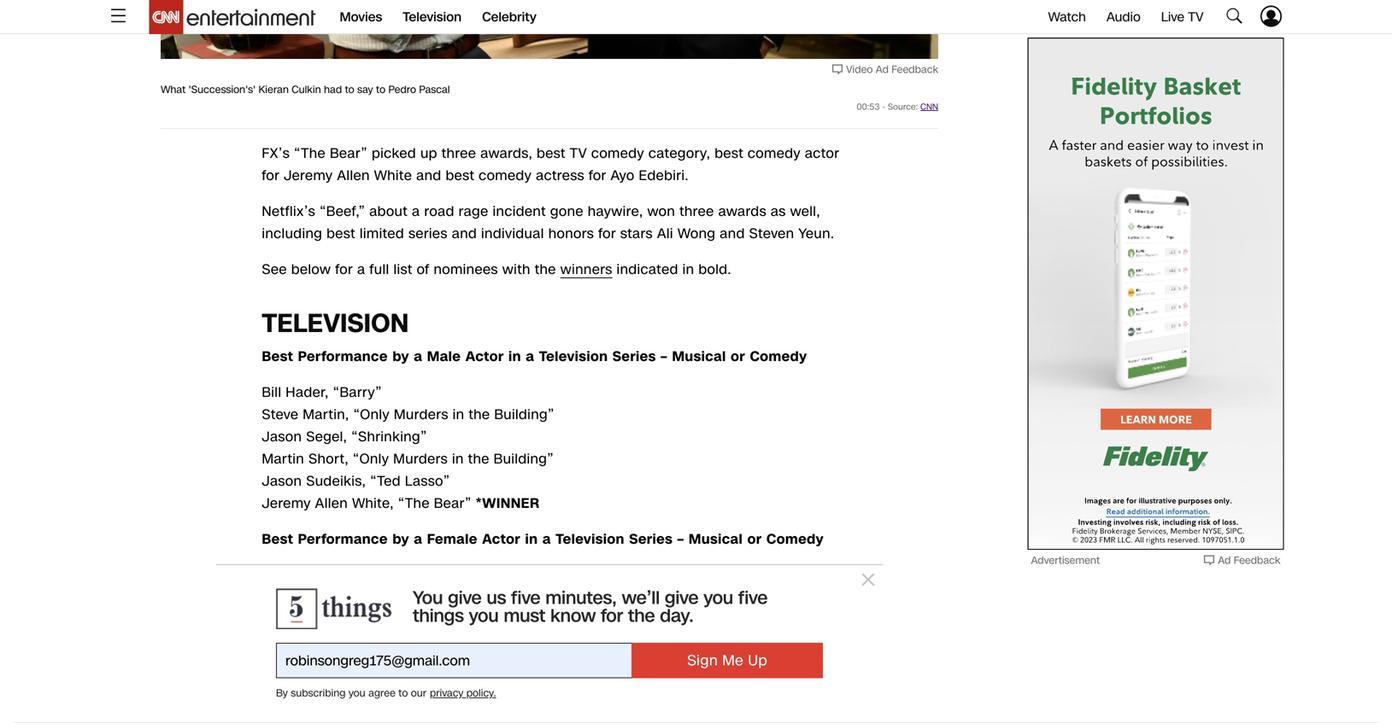 Task type: locate. For each thing, give the bounding box(es) containing it.
performance
[[298, 347, 388, 367], [298, 530, 388, 549]]

0 vertical spatial jason
[[262, 428, 302, 447]]

1 vertical spatial building"
[[494, 450, 554, 469]]

1 vertical spatial up
[[748, 651, 767, 671]]

0 horizontal spatial bear"
[[330, 144, 368, 163]]

netflix's
[[262, 202, 315, 221]]

-
[[882, 101, 885, 113]]

ad
[[876, 62, 889, 77], [1218, 554, 1231, 568]]

0 vertical spatial performance
[[298, 347, 388, 367]]

user avatar image
[[1258, 3, 1284, 29]]

1 vertical spatial jeremy
[[262, 494, 311, 513]]

series inside the television best performance by a male actor in a television series – musical or comedy
[[613, 347, 656, 367]]

best down martin
[[262, 530, 293, 549]]

five up me in the bottom of the page
[[738, 586, 768, 611]]

jason up martin
[[262, 428, 302, 447]]

0 horizontal spatial –
[[661, 347, 667, 367]]

1 vertical spatial performance
[[298, 530, 388, 549]]

1 vertical spatial allen
[[315, 494, 348, 513]]

television
[[403, 8, 462, 26], [539, 347, 608, 367], [556, 530, 625, 549]]

three left awards,
[[442, 144, 476, 163]]

ali
[[657, 224, 673, 243]]

actor
[[466, 347, 504, 367], [482, 530, 520, 549]]

building" down the television best performance by a male actor in a television series – musical or comedy
[[494, 405, 554, 425]]

tv up actress on the top of page
[[570, 144, 587, 163]]

cnn
[[920, 101, 938, 113]]

bear" left "picked"
[[330, 144, 368, 163]]

building" up *winner at the left of the page
[[494, 450, 554, 469]]

best up the bill
[[262, 347, 293, 367]]

"barry"
[[333, 383, 382, 402]]

0 vertical spatial murders
[[394, 405, 448, 425]]

bill
[[262, 383, 281, 402]]

1 vertical spatial murders
[[393, 450, 448, 469]]

1 horizontal spatial three
[[679, 202, 714, 221]]

to right say on the top of the page
[[376, 82, 385, 97]]

jason
[[262, 428, 302, 447], [262, 472, 302, 491]]

1 by from the top
[[393, 347, 409, 367]]

1 performance from the top
[[298, 347, 388, 367]]

0 horizontal spatial "the
[[294, 144, 326, 163]]

us
[[487, 586, 506, 611]]

0 horizontal spatial comedy
[[479, 166, 532, 185]]

well,
[[790, 202, 820, 221]]

wong
[[678, 224, 716, 243]]

0 horizontal spatial five
[[511, 586, 540, 611]]

best inside the television best performance by a male actor in a television series – musical or comedy
[[262, 347, 293, 367]]

and right white
[[416, 166, 441, 185]]

best down "beef,"
[[327, 224, 355, 243]]

comedy
[[750, 347, 807, 367], [766, 530, 824, 549]]

see below for a full list of nominees with the winners indicated in bold.
[[262, 260, 732, 279]]

the
[[535, 260, 556, 279], [469, 405, 490, 425], [468, 450, 489, 469], [628, 604, 655, 629]]

cnn link
[[920, 101, 938, 113]]

1 horizontal spatial comedy
[[591, 144, 644, 163]]

video
[[846, 62, 873, 77]]

1 horizontal spatial tv
[[1188, 8, 1204, 26]]

allen inside fx's "the bear" picked up three awards, best tv comedy category, best comedy actor for jeremy allen white and best comedy actress for ayo edebiri.
[[337, 166, 370, 185]]

"only up '"ted' at the bottom of the page
[[353, 450, 389, 469]]

0 vertical spatial up
[[420, 144, 437, 163]]

fx's
[[262, 144, 290, 163]]

0 vertical spatial ad
[[876, 62, 889, 77]]

and
[[416, 166, 441, 185], [452, 224, 477, 243], [720, 224, 745, 243]]

movies link
[[340, 0, 382, 34]]

1 horizontal spatial to
[[376, 82, 385, 97]]

"only
[[353, 405, 390, 425], [353, 450, 389, 469]]

1 horizontal spatial "the
[[398, 494, 430, 513]]

2 performance from the top
[[298, 530, 388, 549]]

"the inside fx's "the bear" picked up three awards, best tv comedy category, best comedy actor for jeremy allen white and best comedy actress for ayo edebiri.
[[294, 144, 326, 163]]

0 horizontal spatial or
[[731, 347, 745, 367]]

tv right live
[[1188, 8, 1204, 26]]

1 vertical spatial by
[[393, 530, 409, 549]]

0 vertical spatial bear"
[[330, 144, 368, 163]]

celebrity link
[[482, 0, 536, 34]]

murders up "shrinking"
[[394, 405, 448, 425]]

a inside netflix's "beef," about a road rage incident gone haywire, won three awards as well, including best limited series and individual honors for stars ali wong and steven yeun.
[[412, 202, 420, 221]]

up right me in the bottom of the page
[[748, 651, 767, 671]]

1 best from the top
[[262, 347, 293, 367]]

0 horizontal spatial and
[[416, 166, 441, 185]]

0 vertical spatial musical
[[672, 347, 726, 367]]

1 vertical spatial television
[[539, 347, 608, 367]]

segel,
[[306, 428, 347, 447]]

jeremy down fx's
[[284, 166, 333, 185]]

building"
[[494, 405, 554, 425], [494, 450, 554, 469]]

actor down *winner at the left of the page
[[482, 530, 520, 549]]

you right day.
[[704, 586, 733, 611]]

1 horizontal spatial give
[[665, 586, 698, 611]]

a
[[412, 202, 420, 221], [357, 260, 365, 279], [414, 347, 422, 367], [526, 347, 534, 367], [414, 530, 422, 549], [543, 530, 551, 549]]

tv
[[1188, 8, 1204, 26], [570, 144, 587, 163]]

and down rage
[[452, 224, 477, 243]]

–
[[661, 347, 667, 367], [677, 530, 684, 549]]

for right 'know'
[[601, 604, 623, 629]]

0 vertical spatial –
[[661, 347, 667, 367]]

1 vertical spatial comedy
[[766, 530, 824, 549]]

open menu icon image
[[108, 5, 129, 26]]

see
[[262, 260, 287, 279]]

up right "picked"
[[420, 144, 437, 163]]

in
[[683, 260, 694, 279], [508, 347, 521, 367], [453, 405, 464, 425], [452, 450, 464, 469], [525, 530, 538, 549]]

0 horizontal spatial up
[[420, 144, 437, 163]]

with
[[502, 260, 531, 279]]

0 vertical spatial best
[[262, 347, 293, 367]]

1 murders from the top
[[394, 405, 448, 425]]

you
[[704, 586, 733, 611], [469, 604, 499, 629], [349, 687, 365, 701]]

give left us
[[448, 586, 482, 611]]

2 by from the top
[[393, 530, 409, 549]]

feedback inside video ad feedback what 'succession's' kieran culkin had to say to pedro pascal 00:53 - source: cnn
[[892, 62, 938, 77]]

1 vertical spatial jason
[[262, 472, 302, 491]]

0 vertical spatial by
[[393, 347, 409, 367]]

1 horizontal spatial and
[[452, 224, 477, 243]]

sign me up button
[[632, 644, 823, 679]]

1 horizontal spatial up
[[748, 651, 767, 671]]

1 five from the left
[[511, 586, 540, 611]]

"beef,"
[[320, 202, 365, 221]]

five right us
[[511, 586, 540, 611]]

five
[[511, 586, 540, 611], [738, 586, 768, 611]]

0 vertical spatial jeremy
[[284, 166, 333, 185]]

0 vertical spatial tv
[[1188, 8, 1204, 26]]

bear" inside bill hader, "barry" steve martin, "only murders in the building" jason segel, "shrinking" martin short, "only murders in the building" jason sudeikis, "ted lasso" jeremy allen white, "the bear" *winner
[[434, 494, 472, 513]]

murders
[[394, 405, 448, 425], [393, 450, 448, 469]]

0 vertical spatial three
[[442, 144, 476, 163]]

comedy left actor
[[748, 144, 801, 163]]

1 vertical spatial "the
[[398, 494, 430, 513]]

0 vertical spatial series
[[613, 347, 656, 367]]

actor right male
[[466, 347, 504, 367]]

and for road
[[452, 224, 477, 243]]

awards
[[718, 202, 767, 221]]

0 vertical spatial actor
[[466, 347, 504, 367]]

bold.
[[699, 260, 732, 279]]

to left our
[[398, 687, 408, 701]]

allen up "beef,"
[[337, 166, 370, 185]]

bear" down lasso"
[[434, 494, 472, 513]]

1 vertical spatial three
[[679, 202, 714, 221]]

"only down "barry"
[[353, 405, 390, 425]]

comedy down awards,
[[479, 166, 532, 185]]

0 horizontal spatial you
[[349, 687, 365, 701]]

list
[[394, 260, 412, 279]]

hader,
[[286, 383, 329, 402]]

allen inside bill hader, "barry" steve martin, "only murders in the building" jason segel, "shrinking" martin short, "only murders in the building" jason sudeikis, "ted lasso" jeremy allen white, "the bear" *winner
[[315, 494, 348, 513]]

our
[[411, 687, 426, 701]]

comedy inside the television best performance by a male actor in a television series – musical or comedy
[[750, 347, 807, 367]]

1 horizontal spatial –
[[677, 530, 684, 549]]

0 vertical spatial television
[[403, 8, 462, 26]]

live tv link
[[1161, 8, 1204, 26]]

0 vertical spatial feedback
[[892, 62, 938, 77]]

female
[[427, 530, 477, 549]]

comedy
[[591, 144, 644, 163], [748, 144, 801, 163], [479, 166, 532, 185]]

jason down martin
[[262, 472, 302, 491]]

fx's "the bear" picked up three awards, best tv comedy category, best comedy actor for jeremy allen white and best comedy actress for ayo edebiri.
[[262, 144, 839, 185]]

subscribing
[[291, 687, 346, 701]]

you left 'agree'
[[349, 687, 365, 701]]

0 horizontal spatial ad
[[876, 62, 889, 77]]

0 vertical spatial "only
[[353, 405, 390, 425]]

1 vertical spatial bear"
[[434, 494, 472, 513]]

0 vertical spatial allen
[[337, 166, 370, 185]]

celebrity
[[482, 8, 536, 26]]

jeremy inside bill hader, "barry" steve martin, "only murders in the building" jason segel, "shrinking" martin short, "only murders in the building" jason sudeikis, "ted lasso" jeremy allen white, "the bear" *winner
[[262, 494, 311, 513]]

me
[[722, 651, 744, 671]]

to left say on the top of the page
[[345, 82, 354, 97]]

three up wong
[[679, 202, 714, 221]]

to
[[345, 82, 354, 97], [376, 82, 385, 97], [398, 687, 408, 701]]

allen down sudeikis,
[[315, 494, 348, 513]]

1 horizontal spatial or
[[747, 530, 762, 549]]

bill hader, "barry" steve martin, "only murders in the building" jason segel, "shrinking" martin short, "only murders in the building" jason sudeikis, "ted lasso" jeremy allen white, "the bear" *winner
[[262, 383, 554, 513]]

"the down lasso"
[[398, 494, 430, 513]]

jeremy down martin
[[262, 494, 311, 513]]

and down awards
[[720, 224, 745, 243]]

performance down television
[[298, 347, 388, 367]]

"the
[[294, 144, 326, 163], [398, 494, 430, 513]]

0 horizontal spatial tv
[[570, 144, 587, 163]]

1 vertical spatial best
[[262, 530, 293, 549]]

0 vertical spatial "the
[[294, 144, 326, 163]]

0 vertical spatial comedy
[[750, 347, 807, 367]]

give right we'll
[[665, 586, 698, 611]]

by left male
[[393, 347, 409, 367]]

gone
[[550, 202, 584, 221]]

three inside fx's "the bear" picked up three awards, best tv comedy category, best comedy actor for jeremy allen white and best comedy actress for ayo edebiri.
[[442, 144, 476, 163]]

awards,
[[480, 144, 533, 163]]

performance down white,
[[298, 530, 388, 549]]

0 horizontal spatial feedback
[[892, 62, 938, 77]]

steve
[[262, 405, 299, 425]]

for down fx's
[[262, 166, 280, 185]]

murders up lasso"
[[393, 450, 448, 469]]

series
[[613, 347, 656, 367], [629, 530, 673, 549]]

"the right fx's
[[294, 144, 326, 163]]

by down white,
[[393, 530, 409, 549]]

ad inside video ad feedback what 'succession's' kieran culkin had to say to pedro pascal 00:53 - source: cnn
[[876, 62, 889, 77]]

video player region
[[161, 0, 938, 59]]

1 vertical spatial or
[[747, 530, 762, 549]]

movies
[[340, 8, 382, 26]]

1 horizontal spatial you
[[469, 604, 499, 629]]

1 horizontal spatial bear"
[[434, 494, 472, 513]]

"ted
[[370, 472, 401, 491]]

0 horizontal spatial give
[[448, 586, 482, 611]]

for down haywire,
[[598, 224, 616, 243]]

lasso"
[[405, 472, 450, 491]]

1 horizontal spatial five
[[738, 586, 768, 611]]

tv inside fx's "the bear" picked up three awards, best tv comedy category, best comedy actor for jeremy allen white and best comedy actress for ayo edebiri.
[[570, 144, 587, 163]]

steven
[[749, 224, 794, 243]]

best right category, on the top of the page
[[715, 144, 743, 163]]

1 vertical spatial feedback
[[1234, 554, 1281, 568]]

2 five from the left
[[738, 586, 768, 611]]

search icon image
[[1224, 5, 1245, 26]]

culkin
[[292, 82, 321, 97]]

incident
[[493, 202, 546, 221]]

0 vertical spatial or
[[731, 347, 745, 367]]

– inside the television best performance by a male actor in a television series – musical or comedy
[[661, 347, 667, 367]]

three
[[442, 144, 476, 163], [679, 202, 714, 221]]

had
[[324, 82, 342, 97]]

you left must
[[469, 604, 499, 629]]

best
[[537, 144, 566, 163], [715, 144, 743, 163], [446, 166, 475, 185], [327, 224, 355, 243]]

comedy up "ayo"
[[591, 144, 644, 163]]

and inside fx's "the bear" picked up three awards, best tv comedy category, best comedy actor for jeremy allen white and best comedy actress for ayo edebiri.
[[416, 166, 441, 185]]

1 vertical spatial tv
[[570, 144, 587, 163]]

jeremy
[[284, 166, 333, 185], [262, 494, 311, 513]]

haywire,
[[588, 202, 643, 221]]

1 vertical spatial –
[[677, 530, 684, 549]]

1 horizontal spatial ad
[[1218, 554, 1231, 568]]

0 horizontal spatial three
[[442, 144, 476, 163]]

day.
[[660, 604, 694, 629]]



Task type: describe. For each thing, give the bounding box(es) containing it.
2 horizontal spatial and
[[720, 224, 745, 243]]

audio
[[1107, 8, 1141, 26]]

musical inside the television best performance by a male actor in a television series – musical or comedy
[[672, 347, 726, 367]]

indicated
[[617, 260, 678, 279]]

1 vertical spatial actor
[[482, 530, 520, 549]]

actor
[[805, 144, 839, 163]]

the inside you give us five minutes, we'll give you five things you must know for the day.
[[628, 604, 655, 629]]

"the inside bill hader, "barry" steve martin, "only murders in the building" jason segel, "shrinking" martin short, "only murders in the building" jason sudeikis, "ted lasso" jeremy allen white, "the bear" *winner
[[398, 494, 430, 513]]

agree
[[368, 687, 396, 701]]

1 vertical spatial musical
[[689, 530, 743, 549]]

privacy
[[430, 687, 463, 701]]

what
[[161, 82, 186, 97]]

00:53
[[857, 101, 880, 113]]

actress
[[536, 166, 584, 185]]

limited
[[360, 224, 404, 243]]

short,
[[308, 450, 349, 469]]

netflix's "beef," about a road rage incident gone haywire, won three awards as well, including best limited series and individual honors for stars ali wong and steven yeun.
[[262, 202, 834, 243]]

television link
[[403, 0, 462, 34]]

things
[[413, 604, 464, 629]]

nominees
[[434, 260, 498, 279]]

and for up
[[416, 166, 441, 185]]

2 horizontal spatial comedy
[[748, 144, 801, 163]]

best performance by a female actor in a television series – musical or comedy
[[262, 530, 824, 549]]

1 jason from the top
[[262, 428, 302, 447]]

audio link
[[1107, 8, 1141, 26]]

honors
[[548, 224, 594, 243]]

full
[[370, 260, 389, 279]]

martin,
[[303, 405, 349, 425]]

2 horizontal spatial to
[[398, 687, 408, 701]]

category,
[[648, 144, 710, 163]]

sign me up
[[687, 651, 767, 671]]

source:
[[888, 101, 918, 113]]

Email address email field
[[276, 644, 632, 679]]

2 horizontal spatial you
[[704, 586, 733, 611]]

won
[[647, 202, 675, 221]]

kieran
[[259, 82, 289, 97]]

advertisement region
[[1028, 38, 1284, 550]]

know
[[550, 604, 596, 629]]

must
[[504, 604, 545, 629]]

three inside netflix's "beef," about a road rage incident gone haywire, won three awards as well, including best limited series and individual honors for stars ali wong and steven yeun.
[[679, 202, 714, 221]]

video ad feedback what 'succession's' kieran culkin had to say to pedro pascal 00:53 - source: cnn
[[161, 62, 938, 113]]

say
[[357, 82, 373, 97]]

0 horizontal spatial to
[[345, 82, 354, 97]]

rage
[[459, 202, 488, 221]]

male
[[427, 347, 461, 367]]

privacy policy. link
[[430, 687, 496, 701]]

'succession's'
[[188, 82, 256, 97]]

0 vertical spatial building"
[[494, 405, 554, 425]]

live tv
[[1161, 8, 1204, 26]]

below
[[291, 260, 331, 279]]

1 horizontal spatial feedback
[[1234, 554, 1281, 568]]

by inside the television best performance by a male actor in a television series – musical or comedy
[[393, 347, 409, 367]]

white,
[[352, 494, 394, 513]]

including
[[262, 224, 322, 243]]

ayo
[[611, 166, 635, 185]]

bear" inside fx's "the bear" picked up three awards, best tv comedy category, best comedy actor for jeremy allen white and best comedy actress for ayo edebiri.
[[330, 144, 368, 163]]

for inside you give us five minutes, we'll give you five things you must know for the day.
[[601, 604, 623, 629]]

white
[[374, 166, 412, 185]]

picked
[[372, 144, 416, 163]]

jeremy inside fx's "the bear" picked up three awards, best tv comedy category, best comedy actor for jeremy allen white and best comedy actress for ayo edebiri.
[[284, 166, 333, 185]]

ad feedback
[[1218, 554, 1281, 568]]

about
[[369, 202, 408, 221]]

television
[[262, 306, 409, 342]]

you
[[413, 586, 443, 611]]

best up actress on the top of page
[[537, 144, 566, 163]]

live
[[1161, 8, 1184, 26]]

1 vertical spatial ad
[[1218, 554, 1231, 568]]

sudeikis,
[[306, 472, 366, 491]]

as
[[771, 202, 786, 221]]

for inside netflix's "beef," about a road rage incident gone haywire, won three awards as well, including best limited series and individual honors for stars ali wong and steven yeun.
[[598, 224, 616, 243]]

yeun.
[[798, 224, 834, 243]]

series
[[408, 224, 448, 243]]

pascal
[[419, 82, 450, 97]]

for right below
[[335, 260, 353, 279]]

minutes,
[[545, 586, 617, 611]]

1 give from the left
[[448, 586, 482, 611]]

*winner
[[476, 494, 540, 513]]

actor inside the television best performance by a male actor in a television series – musical or comedy
[[466, 347, 504, 367]]

performance inside the television best performance by a male actor in a television series – musical or comedy
[[298, 347, 388, 367]]

martin
[[262, 450, 304, 469]]

2 jason from the top
[[262, 472, 302, 491]]

by
[[276, 687, 288, 701]]

cnn five things logo image
[[276, 589, 391, 630]]

2 vertical spatial television
[[556, 530, 625, 549]]

up inside fx's "the bear" picked up three awards, best tv comedy category, best comedy actor for jeremy allen white and best comedy actress for ayo edebiri.
[[420, 144, 437, 163]]

for left "ayo"
[[589, 166, 606, 185]]

of
[[417, 260, 429, 279]]

1 vertical spatial series
[[629, 530, 673, 549]]

individual
[[481, 224, 544, 243]]

best inside netflix's "beef," about a road rage incident gone haywire, won three awards as well, including best limited series and individual honors for stars ali wong and steven yeun.
[[327, 224, 355, 243]]

sign
[[687, 651, 718, 671]]

watch
[[1048, 8, 1086, 26]]

road
[[424, 202, 454, 221]]

1 vertical spatial "only
[[353, 450, 389, 469]]

best up rage
[[446, 166, 475, 185]]

policy.
[[466, 687, 496, 701]]

2 give from the left
[[665, 586, 698, 611]]

pedro
[[388, 82, 416, 97]]

television inside the television best performance by a male actor in a television series – musical or comedy
[[539, 347, 608, 367]]

up inside button
[[748, 651, 767, 671]]

winners link
[[560, 260, 612, 279]]

stars
[[620, 224, 653, 243]]

or inside the television best performance by a male actor in a television series – musical or comedy
[[731, 347, 745, 367]]

you give us five minutes, we'll give you five things you must know for the day.
[[413, 586, 768, 629]]

2 murders from the top
[[393, 450, 448, 469]]

television best performance by a male actor in a television series – musical or comedy
[[262, 306, 807, 367]]

we'll
[[622, 586, 660, 611]]

2 best from the top
[[262, 530, 293, 549]]

in inside the television best performance by a male actor in a television series – musical or comedy
[[508, 347, 521, 367]]

"shrinking"
[[351, 428, 427, 447]]



Task type: vqa. For each thing, say whether or not it's contained in the screenshot.
also within advertising on X after a report from progressive media watchdog Media Matters found its ad had run alongside pro-Nazi content on the platform. IBM's decision also came after Musk had publicly
no



